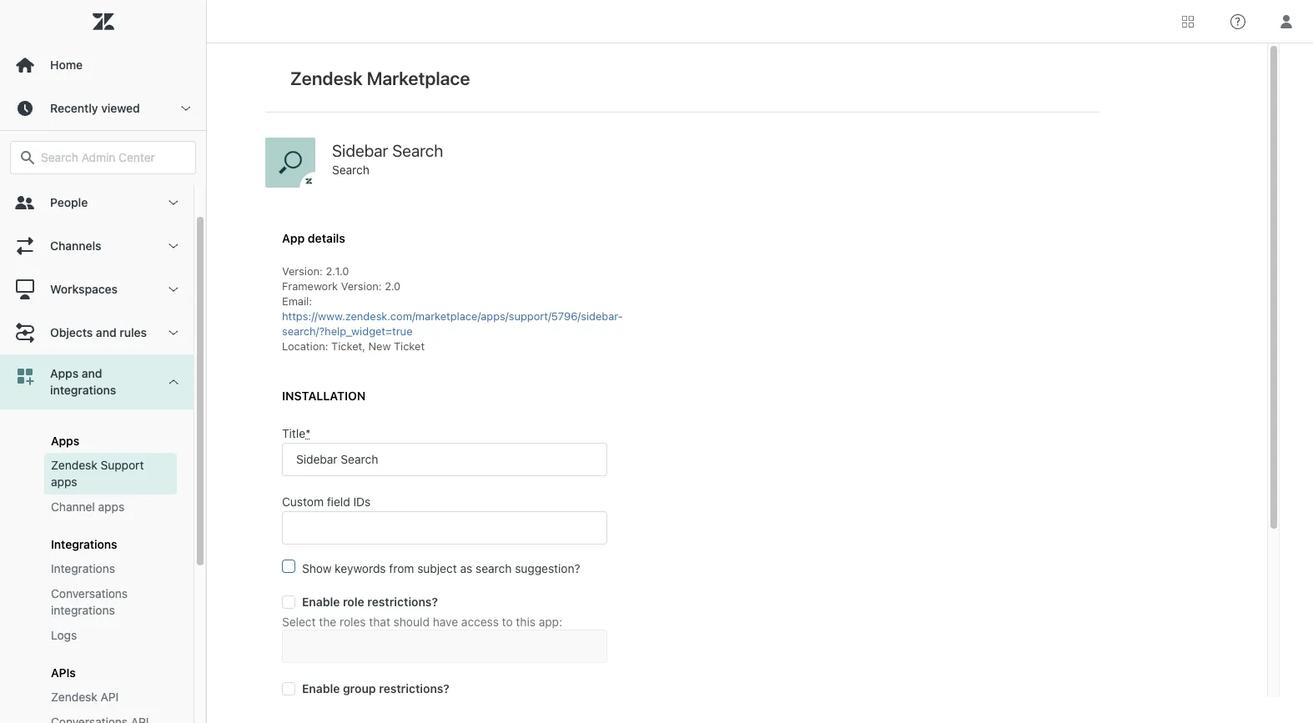Task type: vqa. For each thing, say whether or not it's contained in the screenshot.
Tree within the primary element
yes



Task type: locate. For each thing, give the bounding box(es) containing it.
support
[[101, 458, 144, 472]]

channel
[[51, 500, 95, 514]]

home button
[[0, 43, 206, 87]]

1 zendesk from the top
[[51, 458, 97, 472]]

integrations down conversations
[[51, 603, 115, 618]]

recently
[[50, 101, 98, 115]]

and down objects and rules dropdown button
[[82, 366, 102, 381]]

1 integrations from the top
[[51, 537, 117, 552]]

integrations for 1st the integrations element
[[51, 537, 117, 552]]

apps inside zendesk support apps
[[51, 475, 77, 489]]

apps
[[50, 366, 79, 381], [51, 434, 79, 448]]

0 horizontal spatial apps
[[51, 475, 77, 489]]

apis
[[51, 666, 76, 680]]

integrations up conversations
[[51, 562, 115, 576]]

people
[[50, 195, 88, 209]]

2 zendesk from the top
[[51, 690, 97, 704]]

0 vertical spatial integrations
[[51, 537, 117, 552]]

integrations
[[50, 383, 116, 397], [51, 603, 115, 618]]

None search field
[[2, 141, 204, 174]]

0 vertical spatial apps
[[51, 475, 77, 489]]

logs
[[51, 628, 77, 643]]

workspaces button
[[0, 268, 194, 311]]

2 integrations element from the top
[[51, 561, 115, 578]]

apps down zendesk support apps element at the left
[[98, 500, 124, 514]]

conversations api element
[[51, 714, 149, 724]]

1 vertical spatial apps
[[98, 500, 124, 514]]

logs element
[[51, 628, 77, 644]]

0 vertical spatial integrations element
[[51, 537, 117, 552]]

integrations element up conversations
[[51, 561, 115, 578]]

conversations
[[51, 587, 128, 601]]

zendesk down apps element at left bottom
[[51, 458, 97, 472]]

integrations inside conversations integrations
[[51, 603, 115, 618]]

apps and integrations group
[[0, 410, 194, 724]]

tree containing people
[[0, 181, 206, 724]]

1 vertical spatial integrations
[[51, 603, 115, 618]]

and
[[96, 325, 117, 340], [82, 366, 102, 381]]

tree item inside primary "element"
[[0, 355, 194, 724]]

1 vertical spatial zendesk
[[51, 690, 97, 704]]

zendesk api link
[[44, 685, 177, 710]]

conversations integrations link
[[44, 582, 177, 623]]

zendesk inside zendesk support apps
[[51, 458, 97, 472]]

and left rules
[[96, 325, 117, 340]]

1 vertical spatial apps
[[51, 434, 79, 448]]

integrations
[[51, 537, 117, 552], [51, 562, 115, 576]]

apps down objects
[[50, 366, 79, 381]]

0 vertical spatial zendesk
[[51, 458, 97, 472]]

0 vertical spatial apps
[[50, 366, 79, 381]]

1 vertical spatial integrations
[[51, 562, 115, 576]]

integrations element inside integrations link
[[51, 561, 115, 578]]

Search Admin Center field
[[41, 150, 185, 165]]

2 integrations from the top
[[51, 562, 115, 576]]

integrations element up integrations link
[[51, 537, 117, 552]]

and inside apps and integrations
[[82, 366, 102, 381]]

integrations up apps element at left bottom
[[50, 383, 116, 397]]

tree
[[0, 181, 206, 724]]

apps
[[51, 475, 77, 489], [98, 500, 124, 514]]

apps up the 'channel' at left bottom
[[51, 475, 77, 489]]

and for apps
[[82, 366, 102, 381]]

1 horizontal spatial apps
[[98, 500, 124, 514]]

apps up zendesk support apps
[[51, 434, 79, 448]]

tree inside primary "element"
[[0, 181, 206, 724]]

zendesk
[[51, 458, 97, 472], [51, 690, 97, 704]]

integrations for the integrations element inside integrations link
[[51, 562, 115, 576]]

tree item
[[0, 355, 194, 724]]

zendesk down apis element
[[51, 690, 97, 704]]

zendesk support apps link
[[44, 453, 177, 495]]

zendesk api element
[[51, 689, 119, 706]]

zendesk for zendesk support apps
[[51, 458, 97, 472]]

apps inside apps and integrations
[[50, 366, 79, 381]]

1 vertical spatial integrations element
[[51, 561, 115, 578]]

and for objects
[[96, 325, 117, 340]]

none search field inside primary "element"
[[2, 141, 204, 174]]

channel apps link
[[44, 495, 177, 520]]

apps inside 'group'
[[51, 434, 79, 448]]

1 vertical spatial and
[[82, 366, 102, 381]]

apps for apps element at left bottom
[[51, 434, 79, 448]]

tree item containing apps and integrations
[[0, 355, 194, 724]]

0 vertical spatial integrations
[[50, 383, 116, 397]]

0 vertical spatial and
[[96, 325, 117, 340]]

api
[[101, 690, 119, 704]]

apps and integrations
[[50, 366, 116, 397]]

recently viewed
[[50, 101, 140, 115]]

integrations up integrations link
[[51, 537, 117, 552]]

integrations element
[[51, 537, 117, 552], [51, 561, 115, 578]]

help image
[[1231, 14, 1246, 29]]

viewed
[[101, 101, 140, 115]]



Task type: describe. For each thing, give the bounding box(es) containing it.
logs link
[[44, 623, 177, 648]]

channels button
[[0, 225, 194, 268]]

objects
[[50, 325, 93, 340]]

people button
[[0, 181, 194, 225]]

conversations integrations element
[[51, 586, 170, 619]]

zendesk api
[[51, 690, 119, 704]]

integrations inside 'apps and integrations' dropdown button
[[50, 383, 116, 397]]

channels
[[50, 239, 101, 253]]

apis element
[[51, 666, 76, 680]]

zendesk support apps
[[51, 458, 144, 489]]

apps element
[[51, 434, 79, 448]]

objects and rules button
[[0, 311, 194, 355]]

primary element
[[0, 0, 207, 724]]

apps inside "link"
[[98, 500, 124, 514]]

channel apps
[[51, 500, 124, 514]]

integrations link
[[44, 557, 177, 582]]

objects and rules
[[50, 325, 147, 340]]

zendesk for zendesk api
[[51, 690, 97, 704]]

zendesk support apps element
[[51, 457, 170, 491]]

recently viewed button
[[0, 87, 206, 130]]

rules
[[120, 325, 147, 340]]

home
[[50, 58, 83, 72]]

channel apps element
[[51, 499, 124, 516]]

1 integrations element from the top
[[51, 537, 117, 552]]

zendesk products image
[[1183, 15, 1194, 27]]

user menu image
[[1276, 10, 1298, 32]]

apps for apps and integrations
[[50, 366, 79, 381]]

workspaces
[[50, 282, 118, 296]]

conversations integrations
[[51, 587, 128, 618]]

apps and integrations button
[[0, 355, 194, 410]]



